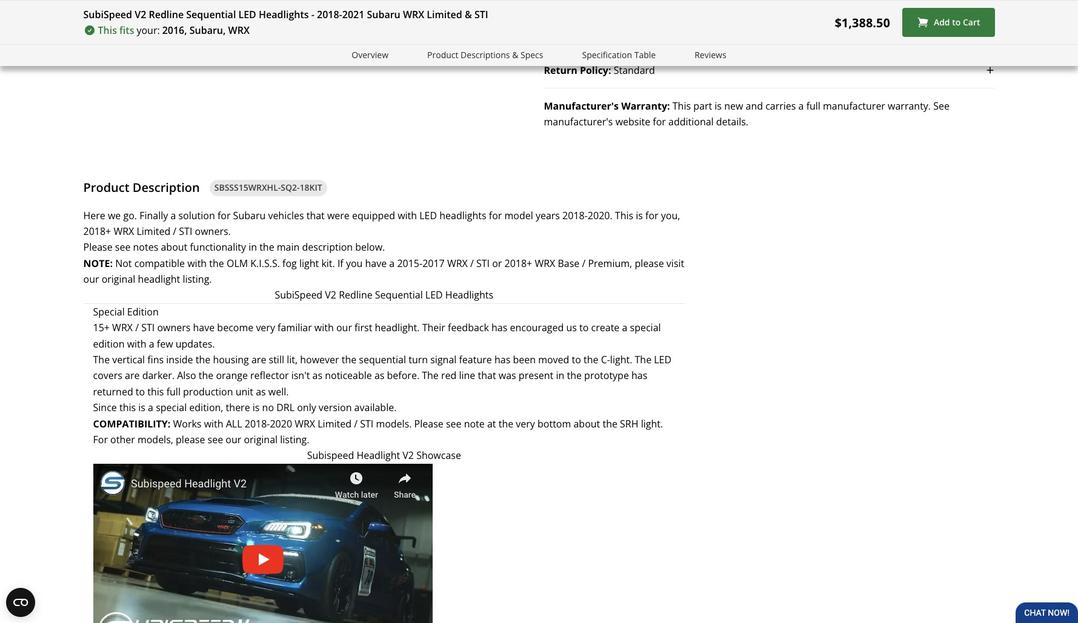 Task type: locate. For each thing, give the bounding box(es) containing it.
0 vertical spatial subaru
[[367, 8, 401, 21]]

/ down available.
[[354, 418, 358, 431]]

0 vertical spatial redline
[[149, 8, 184, 21]]

please up showcase
[[415, 418, 444, 431]]

subispeed image
[[544, 0, 578, 8]]

2018+ inside not compatible with the olm k.i.s.s. fog light kit.  if you have a 2015-2017 wrx / sti or 2018+ wrx base / premium, please visit our original headlight listing.
[[505, 257, 533, 270]]

1 horizontal spatial subispeed
[[275, 289, 323, 302]]

1 horizontal spatial light.
[[641, 418, 663, 431]]

18kit
[[300, 182, 322, 193]]

0 horizontal spatial 2018+
[[83, 225, 111, 238]]

available.
[[354, 402, 397, 415]]

0 vertical spatial this
[[148, 386, 164, 399]]

a inside not compatible with the olm k.i.s.s. fog light kit.  if you have a 2015-2017 wrx / sti or 2018+ wrx base / premium, please visit our original headlight listing.
[[389, 257, 395, 270]]

return
[[544, 64, 578, 77]]

0 horizontal spatial original
[[102, 273, 135, 286]]

to right us at the bottom right
[[580, 322, 589, 335]]

notes
[[133, 241, 158, 254]]

1 vertical spatial 2018+
[[505, 257, 533, 270]]

0 horizontal spatial that
[[307, 209, 325, 222]]

as down sequential
[[375, 370, 385, 383]]

sequential up subaru,
[[186, 8, 236, 21]]

1 horizontal spatial the
[[422, 370, 439, 383]]

0 vertical spatial light.
[[611, 354, 633, 367]]

1 vertical spatial about
[[574, 418, 600, 431]]

1 vertical spatial limited
[[137, 225, 170, 238]]

in inside here we go.  finally a solution for subaru vehicles that were equipped with led headlights for model years 2018-2020.   this is for you, 2018+ wrx limited / sti owners. please see notes about functionality in the main description below.
[[249, 241, 257, 254]]

with inside here we go.  finally a solution for subaru vehicles that were equipped with led headlights for model years 2018-2020.   this is for you, 2018+ wrx limited / sti owners. please see notes about functionality in the main description below.
[[398, 209, 417, 222]]

about up 'compatible'
[[161, 241, 188, 254]]

original inside works with all 2018-2020 wrx limited / sti models.  please see note at the very bottom about the srh light. for other models, please see our original listing.
[[244, 434, 278, 447]]

0 vertical spatial are
[[252, 354, 266, 367]]

present
[[519, 370, 554, 383]]

1 horizontal spatial this
[[615, 209, 634, 222]]

for left model
[[489, 209, 502, 222]]

please inside works with all 2018-2020 wrx limited / sti models.  please see note at the very bottom about the srh light. for other models, please see our original listing.
[[415, 418, 444, 431]]

add
[[934, 17, 951, 28]]

headlights up feedback at the left bottom of the page
[[446, 289, 494, 302]]

subispeed up familiar
[[275, 289, 323, 302]]

a left few
[[149, 338, 154, 351]]

covers
[[93, 370, 122, 383]]

0 horizontal spatial our
[[83, 273, 99, 286]]

with right equipped
[[398, 209, 417, 222]]

sti inside 'special edition 15+ wrx / sti owners have become very familiar with our first headlight.  their feedback has encouraged us to create a special edition with a few updates. the vertical fins inside the housing are still lit, however the sequential turn signal feature has been moved to the c-light.  the led covers are darker.  also the orange reflector isn't as noticeable as before.  the red line that was present in the prototype has returned to this full production unit as well. since this is a special edition, there is no drl only version available.'
[[141, 322, 155, 335]]

original inside not compatible with the olm k.i.s.s. fog light kit.  if you have a 2015-2017 wrx / sti or 2018+ wrx base / premium, please visit our original headlight listing.
[[102, 273, 135, 286]]

please inside not compatible with the olm k.i.s.s. fog light kit.  if you have a 2015-2017 wrx / sti or 2018+ wrx base / premium, please visit our original headlight listing.
[[635, 257, 664, 270]]

see up not
[[115, 241, 131, 254]]

/ inside 'special edition 15+ wrx / sti owners have become very familiar with our first headlight.  their feedback has encouraged us to create a special edition with a few updates. the vertical fins inside the housing are still lit, however the sequential turn signal feature has been moved to the c-light.  the led covers are darker.  also the orange reflector isn't as noticeable as before.  the red line that was present in the prototype has returned to this full production unit as well. since this is a special edition, there is no drl only version available.'
[[135, 322, 139, 335]]

/ up 'compatible'
[[173, 225, 177, 238]]

light.
[[611, 354, 633, 367], [641, 418, 663, 431]]

drl
[[277, 402, 295, 415]]

0 horizontal spatial are
[[125, 370, 140, 383]]

solution
[[179, 209, 215, 222]]

our left the 'first'
[[337, 322, 352, 335]]

with down functionality
[[187, 257, 207, 270]]

please up note:
[[83, 241, 113, 254]]

& left "specs"
[[512, 49, 519, 61]]

1 horizontal spatial full
[[807, 99, 821, 113]]

to inside button
[[953, 17, 961, 28]]

original for headlight
[[102, 273, 135, 286]]

1 vertical spatial redline
[[339, 289, 373, 302]]

edition
[[93, 338, 125, 351]]

this up additional
[[673, 99, 691, 113]]

led inside 'special edition 15+ wrx / sti owners have become very familiar with our first headlight.  their feedback has encouraged us to create a special edition with a few updates. the vertical fins inside the housing are still lit, however the sequential turn signal feature has been moved to the c-light.  the led covers are darker.  also the orange reflector isn't as noticeable as before.  the red line that was present in the prototype has returned to this full production unit as well. since this is a special edition, there is no drl only version available.'
[[654, 354, 672, 367]]

2 horizontal spatial this
[[673, 99, 691, 113]]

listing.
[[183, 273, 212, 286], [280, 434, 309, 447]]

about right 'bottom'
[[574, 418, 600, 431]]

1 horizontal spatial as
[[313, 370, 323, 383]]

this inside this part is new and carries a full manufacturer warranty. see manufacturer's website for additional details.
[[673, 99, 691, 113]]

for down warranty:
[[653, 115, 666, 129]]

headlights
[[259, 8, 309, 21], [446, 289, 494, 302]]

before.
[[387, 370, 420, 383]]

subispeed for subispeed v2 redline sequential led headlights - 2018-2021 subaru wrx limited & sti
[[83, 8, 132, 21]]

inside
[[166, 354, 193, 367]]

0 vertical spatial sequential
[[186, 8, 236, 21]]

housing
[[213, 354, 249, 367]]

0 vertical spatial headlights
[[259, 8, 309, 21]]

limited
[[427, 8, 463, 21], [137, 225, 170, 238], [318, 418, 352, 431]]

wrx
[[403, 8, 425, 21], [228, 24, 250, 37], [114, 225, 134, 238], [447, 257, 468, 270], [535, 257, 556, 270], [112, 322, 133, 335], [295, 418, 315, 431]]

production
[[183, 386, 233, 399]]

the down functionality
[[209, 257, 224, 270]]

sequential for subispeed v2 redline sequential led headlights
[[375, 289, 423, 302]]

1 vertical spatial has
[[495, 354, 511, 367]]

for up owners.
[[218, 209, 231, 222]]

full right carries
[[807, 99, 821, 113]]

standard
[[614, 64, 655, 77]]

has
[[492, 322, 508, 335], [495, 354, 511, 367], [632, 370, 648, 383]]

0 horizontal spatial in
[[249, 241, 257, 254]]

to right the moved
[[572, 354, 581, 367]]

1 vertical spatial special
[[156, 402, 187, 415]]

bottom
[[538, 418, 571, 431]]

very
[[256, 322, 275, 335], [516, 418, 535, 431]]

1 horizontal spatial special
[[630, 322, 661, 335]]

subaru
[[367, 8, 401, 21], [233, 209, 266, 222]]

as right the unit
[[256, 386, 266, 399]]

light. inside works with all 2018-2020 wrx limited / sti models.  please see note at the very bottom about the srh light. for other models, please see our original listing.
[[641, 418, 663, 431]]

1 horizontal spatial product
[[428, 49, 459, 61]]

subaru inside here we go.  finally a solution for subaru vehicles that were equipped with led headlights for model years 2018-2020.   this is for you, 2018+ wrx limited / sti owners. please see notes about functionality in the main description below.
[[233, 209, 266, 222]]

you
[[346, 257, 363, 270]]

see
[[934, 99, 950, 113]]

that left were
[[307, 209, 325, 222]]

1 horizontal spatial please
[[415, 418, 444, 431]]

0 vertical spatial very
[[256, 322, 275, 335]]

$1,388.50
[[835, 14, 891, 31]]

full inside this part is new and carries a full manufacturer warranty. see manufacturer's website for additional details.
[[807, 99, 821, 113]]

limited inside works with all 2018-2020 wrx limited / sti models.  please see note at the very bottom about the srh light. for other models, please see our original listing.
[[318, 418, 352, 431]]

go.
[[123, 209, 137, 222]]

please down "works"
[[176, 434, 205, 447]]

1 horizontal spatial v2
[[325, 289, 337, 302]]

1 horizontal spatial please
[[635, 257, 664, 270]]

1 vertical spatial please
[[415, 418, 444, 431]]

the left red
[[422, 370, 439, 383]]

0 horizontal spatial listing.
[[183, 273, 212, 286]]

feature
[[459, 354, 492, 367]]

are left still
[[252, 354, 266, 367]]

1 vertical spatial product
[[83, 179, 130, 196]]

wrx left base
[[535, 257, 556, 270]]

0 horizontal spatial see
[[115, 241, 131, 254]]

0 horizontal spatial subispeed
[[83, 8, 132, 21]]

0 horizontal spatial product
[[83, 179, 130, 196]]

0 vertical spatial &
[[465, 8, 472, 21]]

1 vertical spatial full
[[167, 386, 181, 399]]

1 vertical spatial subispeed
[[275, 289, 323, 302]]

open widget image
[[6, 589, 35, 618]]

with down edition,
[[204, 418, 224, 431]]

about inside works with all 2018-2020 wrx limited / sti models.  please see note at the very bottom about the srh light. for other models, please see our original listing.
[[574, 418, 600, 431]]

this for fits
[[98, 24, 117, 37]]

not
[[115, 257, 132, 270]]

1 horizontal spatial have
[[365, 257, 387, 270]]

red
[[441, 370, 457, 383]]

add to cart button
[[903, 8, 995, 37]]

there
[[226, 402, 250, 415]]

2 vertical spatial our
[[226, 434, 241, 447]]

1 vertical spatial this
[[119, 402, 136, 415]]

to
[[953, 17, 961, 28], [580, 322, 589, 335], [572, 354, 581, 367], [136, 386, 145, 399]]

additional
[[669, 115, 714, 129]]

1 horizontal spatial about
[[574, 418, 600, 431]]

2 vertical spatial limited
[[318, 418, 352, 431]]

wrx down the go.
[[114, 225, 134, 238]]

have up updates.
[[193, 322, 215, 335]]

that
[[307, 209, 325, 222], [478, 370, 496, 383]]

2018+ inside here we go.  finally a solution for subaru vehicles that were equipped with led headlights for model years 2018-2020.   this is for you, 2018+ wrx limited / sti owners. please see notes about functionality in the main description below.
[[83, 225, 111, 238]]

light. right srh
[[641, 418, 663, 431]]

turn
[[409, 354, 428, 367]]

subispeed up fits
[[83, 8, 132, 21]]

the right c-
[[635, 354, 652, 367]]

please inside works with all 2018-2020 wrx limited / sti models.  please see note at the very bottom about the srh light. for other models, please see our original listing.
[[176, 434, 205, 447]]

very left 'bottom'
[[516, 418, 535, 431]]

sequential for subispeed v2 redline sequential led headlights - 2018-2021 subaru wrx limited & sti
[[186, 8, 236, 21]]

1 horizontal spatial see
[[208, 434, 223, 447]]

a right create
[[622, 322, 628, 335]]

0 vertical spatial 2018+
[[83, 225, 111, 238]]

1 vertical spatial 2018-
[[563, 209, 588, 222]]

have inside 'special edition 15+ wrx / sti owners have become very familiar with our first headlight.  their feedback has encouraged us to create a special edition with a few updates. the vertical fins inside the housing are still lit, however the sequential turn signal feature has been moved to the c-light.  the led covers are darker.  also the orange reflector isn't as noticeable as before.  the red line that was present in the prototype has returned to this full production unit as well. since this is a special edition, there is no drl only version available.'
[[193, 322, 215, 335]]

2 horizontal spatial see
[[446, 418, 462, 431]]

sti down the solution
[[179, 225, 192, 238]]

that down feature
[[478, 370, 496, 383]]

cart
[[963, 17, 981, 28]]

a right carries
[[799, 99, 804, 113]]

light
[[300, 257, 319, 270]]

owners.
[[195, 225, 231, 238]]

the
[[260, 241, 274, 254], [209, 257, 224, 270], [196, 354, 211, 367], [342, 354, 357, 367], [584, 354, 599, 367], [199, 370, 214, 383], [567, 370, 582, 383], [499, 418, 514, 431], [603, 418, 618, 431]]

full inside 'special edition 15+ wrx / sti owners have become very familiar with our first headlight.  their feedback has encouraged us to create a special edition with a few updates. the vertical fins inside the housing are still lit, however the sequential turn signal feature has been moved to the c-light.  the led covers are darker.  also the orange reflector isn't as noticeable as before.  the red line that was present in the prototype has returned to this full production unit as well. since this is a special edition, there is no drl only version available.'
[[167, 386, 181, 399]]

headlight
[[138, 273, 180, 286]]

wrx inside here we go.  finally a solution for subaru vehicles that were equipped with led headlights for model years 2018-2020.   this is for you, 2018+ wrx limited / sti owners. please see notes about functionality in the main description below.
[[114, 225, 134, 238]]

limited down version
[[318, 418, 352, 431]]

our inside not compatible with the olm k.i.s.s. fog light kit.  if you have a 2015-2017 wrx / sti or 2018+ wrx base / premium, please visit our original headlight listing.
[[83, 273, 99, 286]]

to right the add
[[953, 17, 961, 28]]

is left no at the bottom
[[253, 402, 260, 415]]

2018-
[[317, 8, 342, 21], [563, 209, 588, 222], [245, 418, 270, 431]]

showcase
[[417, 450, 461, 463]]

are
[[252, 354, 266, 367], [125, 370, 140, 383]]

2018- down no at the bottom
[[245, 418, 270, 431]]

see down edition,
[[208, 434, 223, 447]]

us
[[567, 322, 577, 335]]

2 horizontal spatial 2018-
[[563, 209, 588, 222]]

sti inside not compatible with the olm k.i.s.s. fog light kit.  if you have a 2015-2017 wrx / sti or 2018+ wrx base / premium, please visit our original headlight listing.
[[477, 257, 490, 270]]

2 vertical spatial this
[[615, 209, 634, 222]]

subaru down "sbsss15wrxhl-"
[[233, 209, 266, 222]]

2 horizontal spatial v2
[[403, 450, 414, 463]]

subispeed
[[83, 8, 132, 21], [275, 289, 323, 302]]

2 vertical spatial has
[[632, 370, 648, 383]]

1 vertical spatial very
[[516, 418, 535, 431]]

0 vertical spatial 2018-
[[317, 8, 342, 21]]

version
[[319, 402, 352, 415]]

subaru right 2021
[[367, 8, 401, 21]]

0 vertical spatial this
[[98, 24, 117, 37]]

please
[[635, 257, 664, 270], [176, 434, 205, 447]]

0 horizontal spatial limited
[[137, 225, 170, 238]]

0 vertical spatial please
[[83, 241, 113, 254]]

the up covers
[[93, 354, 110, 367]]

full down also
[[167, 386, 181, 399]]

is left you,
[[636, 209, 643, 222]]

are down vertical
[[125, 370, 140, 383]]

0 horizontal spatial have
[[193, 322, 215, 335]]

has right feedback at the left bottom of the page
[[492, 322, 508, 335]]

a
[[799, 99, 804, 113], [171, 209, 176, 222], [389, 257, 395, 270], [622, 322, 628, 335], [149, 338, 154, 351], [148, 402, 153, 415]]

& up product descriptions & specs
[[465, 8, 472, 21]]

1 horizontal spatial in
[[556, 370, 565, 383]]

with up vertical
[[127, 338, 147, 351]]

this left fits
[[98, 24, 117, 37]]

sequential down not compatible with the olm k.i.s.s. fog light kit.  if you have a 2015-2017 wrx / sti or 2018+ wrx base / premium, please visit our original headlight listing.
[[375, 289, 423, 302]]

full
[[807, 99, 821, 113], [167, 386, 181, 399]]

headlights left -
[[259, 8, 309, 21]]

1 horizontal spatial our
[[226, 434, 241, 447]]

see inside here we go.  finally a solution for subaru vehicles that were equipped with led headlights for model years 2018-2020.   this is for you, 2018+ wrx limited / sti owners. please see notes about functionality in the main description below.
[[115, 241, 131, 254]]

0 vertical spatial in
[[249, 241, 257, 254]]

/ right base
[[582, 257, 586, 270]]

original
[[102, 273, 135, 286], [244, 434, 278, 447]]

sti left or
[[477, 257, 490, 270]]

our down all
[[226, 434, 241, 447]]

this right 2020.
[[615, 209, 634, 222]]

if
[[338, 257, 344, 270]]

see left note
[[446, 418, 462, 431]]

our inside 'special edition 15+ wrx / sti owners have become very familiar with our first headlight.  their feedback has encouraged us to create a special edition with a few updates. the vertical fins inside the housing are still lit, however the sequential turn signal feature has been moved to the c-light.  the led covers are darker.  also the orange reflector isn't as noticeable as before.  the red line that was present in the prototype has returned to this full production unit as well. since this is a special edition, there is no drl only version available.'
[[337, 322, 352, 335]]

with
[[398, 209, 417, 222], [187, 257, 207, 270], [315, 322, 334, 335], [127, 338, 147, 351], [204, 418, 224, 431]]

in down the moved
[[556, 370, 565, 383]]

1 vertical spatial that
[[478, 370, 496, 383]]

1 vertical spatial v2
[[325, 289, 337, 302]]

product
[[428, 49, 459, 61], [83, 179, 130, 196]]

add to cart
[[934, 17, 981, 28]]

table
[[635, 49, 656, 61]]

0 vertical spatial listing.
[[183, 273, 212, 286]]

edition
[[127, 306, 159, 319]]

2018- right -
[[317, 8, 342, 21]]

0 vertical spatial has
[[492, 322, 508, 335]]

specification table
[[582, 49, 656, 61]]

led inside here we go.  finally a solution for subaru vehicles that were equipped with led headlights for model years 2018-2020.   this is for you, 2018+ wrx limited / sti owners. please see notes about functionality in the main description below.
[[420, 209, 437, 222]]

our inside works with all 2018-2020 wrx limited / sti models.  please see note at the very bottom about the srh light. for other models, please see our original listing.
[[226, 434, 241, 447]]

1 vertical spatial sequential
[[375, 289, 423, 302]]

please left the visit
[[635, 257, 664, 270]]

2018+ right or
[[505, 257, 533, 270]]

this fits your: 2016, subaru, wrx
[[98, 24, 250, 37]]

1 horizontal spatial headlights
[[446, 289, 494, 302]]

15+
[[93, 322, 110, 335]]

1 vertical spatial original
[[244, 434, 278, 447]]

&
[[465, 8, 472, 21], [512, 49, 519, 61]]

listing. inside not compatible with the olm k.i.s.s. fog light kit.  if you have a 2015-2017 wrx / sti or 2018+ wrx base / premium, please visit our original headlight listing.
[[183, 273, 212, 286]]

original down 2020
[[244, 434, 278, 447]]

1 vertical spatial listing.
[[280, 434, 309, 447]]

0 horizontal spatial sequential
[[186, 8, 236, 21]]

the left c-
[[584, 354, 599, 367]]

specification
[[582, 49, 633, 61]]

0 vertical spatial limited
[[427, 8, 463, 21]]

in up k.i.s.s.
[[249, 241, 257, 254]]

1 vertical spatial this
[[673, 99, 691, 113]]

return policy: standard
[[544, 64, 655, 77]]

very left familiar
[[256, 322, 275, 335]]

1 horizontal spatial 2018+
[[505, 257, 533, 270]]

this down darker. at the left bottom
[[148, 386, 164, 399]]

subispeed
[[307, 450, 354, 463]]

limited up product descriptions & specs
[[427, 8, 463, 21]]

first
[[355, 322, 373, 335]]

1 vertical spatial please
[[176, 434, 205, 447]]

a right finally
[[171, 209, 176, 222]]

1 vertical spatial our
[[337, 322, 352, 335]]

listing. down 2020
[[280, 434, 309, 447]]

compatible
[[134, 257, 185, 270]]

that inside here we go.  finally a solution for subaru vehicles that were equipped with led headlights for model years 2018-2020.   this is for you, 2018+ wrx limited / sti owners. please see notes about functionality in the main description below.
[[307, 209, 325, 222]]

v2 down kit.
[[325, 289, 337, 302]]

light. up prototype
[[611, 354, 633, 367]]

our
[[83, 273, 99, 286], [337, 322, 352, 335], [226, 434, 241, 447]]

wrx down the only
[[295, 418, 315, 431]]

0 vertical spatial our
[[83, 273, 99, 286]]

v2 for subispeed v2 redline sequential led headlights
[[325, 289, 337, 302]]

1 vertical spatial headlights
[[446, 289, 494, 302]]

0 vertical spatial see
[[115, 241, 131, 254]]

as down the however
[[313, 370, 323, 383]]

very inside works with all 2018-2020 wrx limited / sti models.  please see note at the very bottom about the srh light. for other models, please see our original listing.
[[516, 418, 535, 431]]

at
[[487, 418, 496, 431]]

listing. down functionality
[[183, 273, 212, 286]]

a left 2015-
[[389, 257, 395, 270]]

0 vertical spatial subispeed
[[83, 8, 132, 21]]

0 horizontal spatial redline
[[149, 8, 184, 21]]

2018+ down here
[[83, 225, 111, 238]]

1 horizontal spatial original
[[244, 434, 278, 447]]

0 vertical spatial original
[[102, 273, 135, 286]]

has right prototype
[[632, 370, 648, 383]]

0 horizontal spatial this
[[119, 402, 136, 415]]

with inside not compatible with the olm k.i.s.s. fog light kit.  if you have a 2015-2017 wrx / sti or 2018+ wrx base / premium, please visit our original headlight listing.
[[187, 257, 207, 270]]

compatibility:
[[93, 418, 171, 431]]

this up compatibility:
[[119, 402, 136, 415]]

been
[[513, 354, 536, 367]]

2 vertical spatial v2
[[403, 450, 414, 463]]

0 vertical spatial that
[[307, 209, 325, 222]]

1 horizontal spatial redline
[[339, 289, 373, 302]]

specification table link
[[582, 49, 656, 62]]

0 horizontal spatial very
[[256, 322, 275, 335]]

1 horizontal spatial sequential
[[375, 289, 423, 302]]

0 vertical spatial full
[[807, 99, 821, 113]]

darker.
[[142, 370, 175, 383]]

1 vertical spatial in
[[556, 370, 565, 383]]

0 vertical spatial v2
[[135, 8, 146, 21]]

a inside this part is new and carries a full manufacturer warranty. see manufacturer's website for additional details.
[[799, 99, 804, 113]]

2018- right years
[[563, 209, 588, 222]]

our down note:
[[83, 273, 99, 286]]

2018- inside here we go.  finally a solution for subaru vehicles that were equipped with led headlights for model years 2018-2020.   this is for you, 2018+ wrx limited / sti owners. please see notes about functionality in the main description below.
[[563, 209, 588, 222]]

description
[[302, 241, 353, 254]]

is right part
[[715, 99, 722, 113]]

0 horizontal spatial 2018-
[[245, 418, 270, 431]]

works
[[173, 418, 202, 431]]

manufacturer
[[823, 99, 886, 113]]

sequential
[[186, 8, 236, 21], [375, 289, 423, 302]]

redline up this fits your: 2016, subaru, wrx
[[149, 8, 184, 21]]



Task type: describe. For each thing, give the bounding box(es) containing it.
in inside 'special edition 15+ wrx / sti owners have become very familiar with our first headlight.  their feedback has encouraged us to create a special edition with a few updates. the vertical fins inside the housing are still lit, however the sequential turn signal feature has been moved to the c-light.  the led covers are darker.  also the orange reflector isn't as noticeable as before.  the red line that was present in the prototype has returned to this full production unit as well. since this is a special edition, there is no drl only version available.'
[[556, 370, 565, 383]]

0 vertical spatial special
[[630, 322, 661, 335]]

2 horizontal spatial limited
[[427, 8, 463, 21]]

visit
[[667, 257, 685, 270]]

few
[[157, 338, 173, 351]]

years
[[536, 209, 560, 222]]

please inside here we go.  finally a solution for subaru vehicles that were equipped with led headlights for model years 2018-2020.   this is for you, 2018+ wrx limited / sti owners. please see notes about functionality in the main description below.
[[83, 241, 113, 254]]

manufacturer's warranty:
[[544, 99, 670, 113]]

subispeed headlight v2 showcase
[[307, 450, 461, 463]]

the left srh
[[603, 418, 618, 431]]

works with all 2018-2020 wrx limited / sti models.  please see note at the very bottom about the srh light. for other models, please see our original listing.
[[93, 418, 663, 447]]

new
[[725, 99, 744, 113]]

2020
[[270, 418, 292, 431]]

2020.
[[588, 209, 613, 222]]

the right at
[[499, 418, 514, 431]]

main
[[277, 241, 300, 254]]

prototype
[[585, 370, 629, 383]]

encouraged
[[510, 322, 564, 335]]

2016,
[[162, 24, 187, 37]]

that inside 'special edition 15+ wrx / sti owners have become very familiar with our first headlight.  their feedback has encouraged us to create a special edition with a few updates. the vertical fins inside the housing are still lit, however the sequential turn signal feature has been moved to the c-light.  the led covers are darker.  also the orange reflector isn't as noticeable as before.  the red line that was present in the prototype has returned to this full production unit as well. since this is a special edition, there is no drl only version available.'
[[478, 370, 496, 383]]

product description
[[83, 179, 200, 196]]

manufacturer's
[[544, 115, 613, 129]]

all
[[226, 418, 242, 431]]

orange
[[216, 370, 248, 383]]

website
[[616, 115, 651, 129]]

headlights for subispeed v2 redline sequential led headlights - 2018-2021 subaru wrx limited & sti
[[259, 8, 309, 21]]

is up compatibility:
[[138, 402, 145, 415]]

2 horizontal spatial the
[[635, 354, 652, 367]]

well.
[[269, 386, 289, 399]]

reflector
[[250, 370, 289, 383]]

product for product descriptions & specs
[[428, 49, 459, 61]]

the up noticeable
[[342, 354, 357, 367]]

wrx inside 'special edition 15+ wrx / sti owners have become very familiar with our first headlight.  their feedback has encouraged us to create a special edition with a few updates. the vertical fins inside the housing are still lit, however the sequential turn signal feature has been moved to the c-light.  the led covers are darker.  also the orange reflector isn't as noticeable as before.  the red line that was present in the prototype has returned to this full production unit as well. since this is a special edition, there is no drl only version available.'
[[112, 322, 133, 335]]

/ left or
[[470, 257, 474, 270]]

noticeable
[[325, 370, 372, 383]]

create
[[592, 322, 620, 335]]

our for listing.
[[226, 434, 241, 447]]

subispeed v2 redline sequential led headlights - 2018-2021 subaru wrx limited & sti
[[83, 8, 488, 21]]

the down updates.
[[196, 354, 211, 367]]

lit,
[[287, 354, 298, 367]]

subispeed for subispeed v2 redline sequential led headlights
[[275, 289, 323, 302]]

1 vertical spatial &
[[512, 49, 519, 61]]

warranty:
[[622, 99, 670, 113]]

product for product description
[[83, 179, 130, 196]]

policy:
[[580, 64, 612, 77]]

note:
[[83, 257, 113, 270]]

headlights
[[440, 209, 487, 222]]

very inside 'special edition 15+ wrx / sti owners have become very familiar with our first headlight.  their feedback has encouraged us to create a special edition with a few updates. the vertical fins inside the housing are still lit, however the sequential turn signal feature has been moved to the c-light.  the led covers are darker.  also the orange reflector isn't as noticeable as before.  the red line that was present in the prototype has returned to this full production unit as well. since this is a special edition, there is no drl only version available.'
[[256, 322, 275, 335]]

warranty.
[[888, 99, 931, 113]]

1 horizontal spatial 2018-
[[317, 8, 342, 21]]

familiar
[[278, 322, 312, 335]]

sti inside works with all 2018-2020 wrx limited / sti models.  please see note at the very bottom about the srh light. for other models, please see our original listing.
[[360, 418, 374, 431]]

0 horizontal spatial as
[[256, 386, 266, 399]]

our for headlight
[[83, 273, 99, 286]]

here we go.  finally a solution for subaru vehicles that were equipped with led headlights for model years 2018-2020.   this is for you, 2018+ wrx limited / sti owners. please see notes about functionality in the main description below.
[[83, 209, 681, 254]]

wrx right 2017 in the top of the page
[[447, 257, 468, 270]]

description
[[133, 179, 200, 196]]

1 horizontal spatial subaru
[[367, 8, 401, 21]]

wrx right subaru,
[[228, 24, 250, 37]]

limited inside here we go.  finally a solution for subaru vehicles that were equipped with led headlights for model years 2018-2020.   this is for you, 2018+ wrx limited / sti owners. please see notes about functionality in the main description below.
[[137, 225, 170, 238]]

reviews link
[[695, 49, 727, 62]]

redline for subispeed v2 redline sequential led headlights
[[339, 289, 373, 302]]

2 horizontal spatial as
[[375, 370, 385, 383]]

1 vertical spatial are
[[125, 370, 140, 383]]

isn't
[[291, 370, 310, 383]]

redline for subispeed v2 redline sequential led headlights - 2018-2021 subaru wrx limited & sti
[[149, 8, 184, 21]]

sti inside here we go.  finally a solution for subaru vehicles that were equipped with led headlights for model years 2018-2020.   this is for you, 2018+ wrx limited / sti owners. please see notes about functionality in the main description below.
[[179, 225, 192, 238]]

1 horizontal spatial this
[[148, 386, 164, 399]]

2 vertical spatial see
[[208, 434, 223, 447]]

/ inside here we go.  finally a solution for subaru vehicles that were equipped with led headlights for model years 2018-2020.   this is for you, 2018+ wrx limited / sti owners. please see notes about functionality in the main description below.
[[173, 225, 177, 238]]

0 horizontal spatial special
[[156, 402, 187, 415]]

functionality
[[190, 241, 246, 254]]

k.i.s.s.
[[251, 257, 280, 270]]

here
[[83, 209, 105, 222]]

wrx right 2021
[[403, 8, 425, 21]]

this inside here we go.  finally a solution for subaru vehicles that were equipped with led headlights for model years 2018-2020.   this is for you, 2018+ wrx limited / sti owners. please see notes about functionality in the main description below.
[[615, 209, 634, 222]]

is inside here we go.  finally a solution for subaru vehicles that were equipped with led headlights for model years 2018-2020.   this is for you, 2018+ wrx limited / sti owners. please see notes about functionality in the main description below.
[[636, 209, 643, 222]]

however
[[300, 354, 339, 367]]

listing. inside works with all 2018-2020 wrx limited / sti models.  please see note at the very bottom about the srh light. for other models, please see our original listing.
[[280, 434, 309, 447]]

headlight.
[[375, 322, 420, 335]]

feedback
[[448, 322, 489, 335]]

premium,
[[588, 257, 633, 270]]

was
[[499, 370, 516, 383]]

product descriptions & specs link
[[428, 49, 544, 62]]

2017
[[423, 257, 445, 270]]

sti up product descriptions & specs
[[475, 8, 488, 21]]

sq2-
[[281, 182, 300, 193]]

wrx inside works with all 2018-2020 wrx limited / sti models.  please see note at the very bottom about the srh light. for other models, please see our original listing.
[[295, 418, 315, 431]]

we
[[108, 209, 121, 222]]

owners
[[157, 322, 191, 335]]

-
[[311, 8, 315, 21]]

a up compatibility:
[[148, 402, 153, 415]]

sbsss15wrxhl-sq2-18kit
[[214, 182, 322, 193]]

finally
[[140, 209, 168, 222]]

headlights for subispeed v2 redline sequential led headlights
[[446, 289, 494, 302]]

please for see
[[176, 434, 205, 447]]

the up production at the bottom
[[199, 370, 214, 383]]

fog
[[283, 257, 297, 270]]

vertical
[[112, 354, 145, 367]]

for left you,
[[646, 209, 659, 222]]

not compatible with the olm k.i.s.s. fog light kit.  if you have a 2015-2017 wrx / sti or 2018+ wrx base / premium, please visit our original headlight listing.
[[83, 257, 685, 286]]

original for listing.
[[244, 434, 278, 447]]

product descriptions & specs
[[428, 49, 544, 61]]

for
[[93, 434, 108, 447]]

with right familiar
[[315, 322, 334, 335]]

0 horizontal spatial the
[[93, 354, 110, 367]]

a inside here we go.  finally a solution for subaru vehicles that were equipped with led headlights for model years 2018-2020.   this is for you, 2018+ wrx limited / sti owners. please see notes about functionality in the main description below.
[[171, 209, 176, 222]]

this for part
[[673, 99, 691, 113]]

light. inside 'special edition 15+ wrx / sti owners have become very familiar with our first headlight.  their feedback has encouraged us to create a special edition with a few updates. the vertical fins inside the housing are still lit, however the sequential turn signal feature has been moved to the c-light.  the led covers are darker.  also the orange reflector isn't as noticeable as before.  the red line that was present in the prototype has returned to this full production unit as well. since this is a special edition, there is no drl only version available.'
[[611, 354, 633, 367]]

sequential
[[359, 354, 406, 367]]

vehicles
[[268, 209, 304, 222]]

is inside this part is new and carries a full manufacturer warranty. see manufacturer's website for additional details.
[[715, 99, 722, 113]]

note
[[464, 418, 485, 431]]

with inside works with all 2018-2020 wrx limited / sti models.  please see note at the very bottom about the srh light. for other models, please see our original listing.
[[204, 418, 224, 431]]

for inside this part is new and carries a full manufacturer warranty. see manufacturer's website for additional details.
[[653, 115, 666, 129]]

c-
[[601, 354, 611, 367]]

special
[[93, 306, 125, 319]]

headlight
[[357, 450, 400, 463]]

have inside not compatible with the olm k.i.s.s. fog light kit.  if you have a 2015-2017 wrx / sti or 2018+ wrx base / premium, please visit our original headlight listing.
[[365, 257, 387, 270]]

base
[[558, 257, 580, 270]]

signal
[[431, 354, 457, 367]]

part
[[694, 99, 713, 113]]

fits
[[120, 24, 134, 37]]

v2 for subispeed v2 redline sequential led headlights - 2018-2021 subaru wrx limited & sti
[[135, 8, 146, 21]]

overview link
[[352, 49, 389, 62]]

their
[[422, 322, 446, 335]]

were
[[327, 209, 350, 222]]

the inside here we go.  finally a solution for subaru vehicles that were equipped with led headlights for model years 2018-2020.   this is for you, 2018+ wrx limited / sti owners. please see notes about functionality in the main description below.
[[260, 241, 274, 254]]

to down darker. at the left bottom
[[136, 386, 145, 399]]

your:
[[137, 24, 160, 37]]

please for visit
[[635, 257, 664, 270]]

2015-
[[397, 257, 423, 270]]

the down the moved
[[567, 370, 582, 383]]

models,
[[138, 434, 173, 447]]

only
[[297, 402, 316, 415]]

1 vertical spatial see
[[446, 418, 462, 431]]

about inside here we go.  finally a solution for subaru vehicles that were equipped with led headlights for model years 2018-2020.   this is for you, 2018+ wrx limited / sti owners. please see notes about functionality in the main description below.
[[161, 241, 188, 254]]

line
[[459, 370, 476, 383]]

/ inside works with all 2018-2020 wrx limited / sti models.  please see note at the very bottom about the srh light. for other models, please see our original listing.
[[354, 418, 358, 431]]

the inside not compatible with the olm k.i.s.s. fog light kit.  if you have a 2015-2017 wrx / sti or 2018+ wrx base / premium, please visit our original headlight listing.
[[209, 257, 224, 270]]

srh
[[620, 418, 639, 431]]

1 horizontal spatial are
[[252, 354, 266, 367]]

2018- inside works with all 2018-2020 wrx limited / sti models.  please see note at the very bottom about the srh light. for other models, please see our original listing.
[[245, 418, 270, 431]]



Task type: vqa. For each thing, say whether or not it's contained in the screenshot.
or
yes



